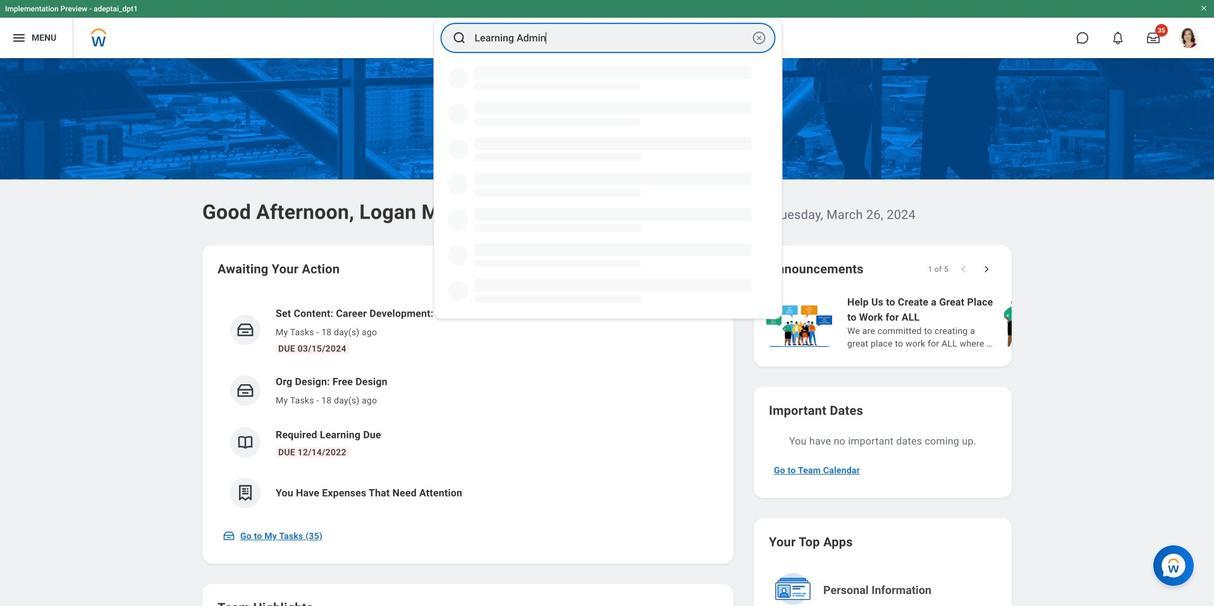 Task type: describe. For each thing, give the bounding box(es) containing it.
1 inbox image from the top
[[236, 321, 255, 340]]

justify image
[[11, 30, 27, 46]]

chevron right small image
[[980, 263, 993, 276]]

0 horizontal spatial list
[[218, 296, 718, 519]]

1 horizontal spatial list
[[764, 293, 1214, 352]]

search image
[[452, 30, 467, 46]]

chevron left small image
[[957, 263, 970, 276]]

book open image
[[236, 433, 255, 452]]

close environment banner image
[[1200, 4, 1208, 12]]



Task type: vqa. For each thing, say whether or not it's contained in the screenshot.
status
yes



Task type: locate. For each thing, give the bounding box(es) containing it.
inbox large image
[[1147, 32, 1160, 44]]

inbox image
[[236, 321, 255, 340], [236, 381, 255, 400]]

list
[[764, 293, 1214, 352], [218, 296, 718, 519]]

main content
[[0, 58, 1214, 606]]

inbox image
[[223, 530, 235, 543]]

Search Workday  search field
[[475, 24, 749, 52]]

0 vertical spatial inbox image
[[236, 321, 255, 340]]

notifications large image
[[1112, 32, 1124, 44]]

1 vertical spatial inbox image
[[236, 381, 255, 400]]

profile logan mcneil image
[[1179, 28, 1199, 51]]

dashboard expenses image
[[236, 484, 255, 503]]

status
[[928, 264, 948, 274]]

None search field
[[433, 18, 783, 319]]

x circle image
[[752, 30, 767, 46]]

2 inbox image from the top
[[236, 381, 255, 400]]

banner
[[0, 0, 1214, 58]]



